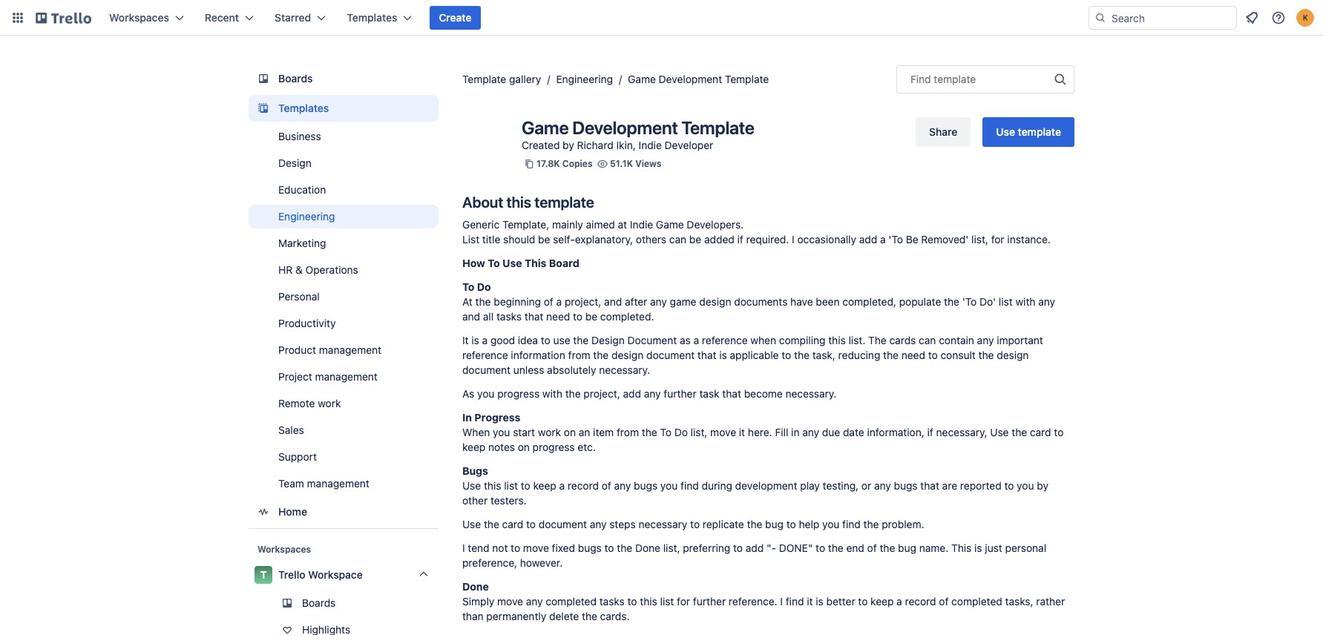 Task type: vqa. For each thing, say whether or not it's contained in the screenshot.
bottom from
yes



Task type: locate. For each thing, give the bounding box(es) containing it.
1 vertical spatial done
[[463, 581, 489, 593]]

game up game development template created by richard ikin, indie developer
[[628, 73, 656, 85]]

add right occasionally
[[860, 233, 878, 246]]

of inside done simply move any completed tasks to this list for further reference. i find it is better to keep a record of completed tasks, rather than permanently delete the cards.
[[939, 595, 949, 608]]

use down find template "field"
[[997, 125, 1016, 138]]

development for game development template created by richard ikin, indie developer
[[573, 117, 678, 138]]

2 horizontal spatial add
[[860, 233, 878, 246]]

1 vertical spatial with
[[543, 388, 563, 400]]

can inside the it is a good idea to use the design document as a reference when compiling this list. the cards can contain any important reference information from the design document that is applicable to the task, reducing the need to consult the design document unless absolutely necessary.
[[919, 334, 937, 347]]

card
[[1030, 426, 1052, 439], [502, 518, 524, 531]]

2 vertical spatial game
[[656, 218, 684, 231]]

move inside i tend not to move fixed bugs to the done list, preferring to add "- done" to the end of the bug name. this is just personal preference, however.
[[523, 542, 549, 555]]

templates up business
[[278, 102, 329, 114]]

1 horizontal spatial list,
[[691, 426, 708, 439]]

1 vertical spatial templates
[[278, 102, 329, 114]]

any
[[650, 296, 667, 308], [1039, 296, 1056, 308], [978, 334, 994, 347], [644, 388, 661, 400], [803, 426, 820, 439], [614, 480, 631, 492], [875, 480, 892, 492], [590, 518, 607, 531], [526, 595, 543, 608]]

boards for first boards link from the bottom of the page
[[302, 597, 336, 610]]

list inside done simply move any completed tasks to this list for further reference. i find it is better to keep a record of completed tasks, rather than permanently delete the cards.
[[661, 595, 674, 608]]

0 vertical spatial record
[[568, 480, 599, 492]]

management
[[319, 344, 382, 356], [315, 370, 378, 383], [307, 477, 370, 490]]

development inside game development template created by richard ikin, indie developer
[[573, 117, 678, 138]]

if right added
[[738, 233, 744, 246]]

'to left be
[[889, 233, 904, 246]]

team management
[[278, 477, 370, 490]]

list, down task
[[691, 426, 708, 439]]

template inside game development template created by richard ikin, indie developer
[[682, 117, 755, 138]]

0 horizontal spatial bugs
[[578, 542, 602, 555]]

1 vertical spatial tasks
[[600, 595, 625, 608]]

created
[[522, 139, 560, 151]]

bugs up problem.
[[894, 480, 918, 492]]

find inside "bugs use this list to keep a record of any bugs you find during development play testing, or any bugs that are reported to you by other testers."
[[681, 480, 699, 492]]

bug up "-
[[766, 518, 784, 531]]

further inside done simply move any completed tasks to this list for further reference. i find it is better to keep a record of completed tasks, rather than permanently delete the cards.
[[693, 595, 726, 608]]

during
[[702, 480, 733, 492]]

need up use
[[547, 310, 570, 323]]

use template button
[[983, 117, 1075, 147]]

as
[[680, 334, 691, 347]]

0 vertical spatial development
[[659, 73, 723, 85]]

2 boards link from the top
[[249, 592, 439, 616]]

is right it
[[472, 334, 480, 347]]

1 horizontal spatial for
[[992, 233, 1005, 246]]

progress
[[475, 411, 521, 424]]

game
[[628, 73, 656, 85], [522, 117, 569, 138], [656, 218, 684, 231]]

0 vertical spatial list
[[999, 296, 1013, 308]]

compiling
[[779, 334, 826, 347]]

a right better
[[897, 595, 903, 608]]

of down name. in the bottom of the page
[[939, 595, 949, 608]]

project
[[278, 370, 312, 383]]

other
[[463, 494, 488, 507]]

templates inside dropdown button
[[347, 11, 398, 24]]

management inside product management link
[[319, 344, 382, 356]]

1 vertical spatial reference
[[463, 349, 508, 362]]

record down name. in the bottom of the page
[[905, 595, 937, 608]]

1 vertical spatial keep
[[534, 480, 557, 492]]

it inside 'in progress when you start work on an item from the to do list, move it here. fill in any due date information, if necessary, use the card to keep notes on progress etc.'
[[739, 426, 746, 439]]

template board image
[[255, 99, 272, 117]]

find up 'end'
[[843, 518, 861, 531]]

1 vertical spatial further
[[693, 595, 726, 608]]

1 vertical spatial management
[[315, 370, 378, 383]]

use up other
[[463, 480, 481, 492]]

open information menu image
[[1272, 10, 1287, 25]]

you up notes
[[493, 426, 510, 439]]

document
[[628, 334, 677, 347]]

further left task
[[664, 388, 697, 400]]

templates right starred popup button at left
[[347, 11, 398, 24]]

be inside the to do at the beginning of a project, and after any game design documents have been completed, populate the 'to do' list with any and all tasks that need to be completed.
[[586, 310, 598, 323]]

1 vertical spatial on
[[518, 441, 530, 454]]

0 vertical spatial workspaces
[[109, 11, 169, 24]]

from inside the it is a good idea to use the design document as a reference when compiling this list. the cards can contain any important reference information from the design document that is applicable to the task, reducing the need to consult the design document unless absolutely necessary.
[[568, 349, 591, 362]]

is left 'just'
[[975, 542, 983, 555]]

Find template field
[[897, 65, 1075, 94]]

this left board
[[525, 257, 547, 270]]

management for team management
[[307, 477, 370, 490]]

for down preferring on the bottom
[[677, 595, 691, 608]]

done down necessary
[[636, 542, 661, 555]]

1 horizontal spatial list
[[661, 595, 674, 608]]

1 horizontal spatial on
[[564, 426, 576, 439]]

necessary
[[639, 518, 688, 531]]

17.8k copies
[[537, 158, 593, 169]]

back to home image
[[36, 6, 91, 30]]

generic template, mainly aimed at indie game developers. list title should be self-explanatory, others can be added if required. i occasionally add a 'to be removed' list, for instance.
[[463, 218, 1051, 246]]

important
[[997, 334, 1044, 347]]

game inside game development template created by richard ikin, indie developer
[[522, 117, 569, 138]]

1 vertical spatial do
[[675, 426, 688, 439]]

fixed
[[552, 542, 575, 555]]

&
[[296, 264, 303, 276]]

0 horizontal spatial by
[[563, 139, 575, 151]]

0 vertical spatial game
[[628, 73, 656, 85]]

1 vertical spatial and
[[463, 310, 480, 323]]

i
[[792, 233, 795, 246], [463, 542, 465, 555], [781, 595, 783, 608]]

absolutely
[[547, 364, 597, 376]]

'to
[[889, 233, 904, 246], [963, 296, 977, 308]]

1 vertical spatial indie
[[630, 218, 653, 231]]

boards
[[278, 72, 313, 85], [302, 597, 336, 610]]

find template
[[911, 73, 976, 85]]

17.8k
[[537, 158, 560, 169]]

1 vertical spatial project,
[[584, 388, 621, 400]]

item
[[593, 426, 614, 439]]

it left better
[[807, 595, 813, 608]]

need inside the it is a good idea to use the design document as a reference when compiling this list. the cards can contain any important reference information from the design document that is applicable to the task, reducing the need to consult the design document unless absolutely necessary.
[[902, 349, 926, 362]]

move left here.
[[711, 426, 737, 439]]

0 vertical spatial for
[[992, 233, 1005, 246]]

51.1k views
[[610, 158, 662, 169]]

any up permanently
[[526, 595, 543, 608]]

0 horizontal spatial reference
[[463, 349, 508, 362]]

i inside i tend not to move fixed bugs to the done list, preferring to add "- done" to the end of the bug name. this is just personal preference, however.
[[463, 542, 465, 555]]

support link
[[249, 445, 439, 469]]

1 vertical spatial add
[[623, 388, 642, 400]]

keep right better
[[871, 595, 894, 608]]

progress left etc.
[[533, 441, 575, 454]]

0 horizontal spatial card
[[502, 518, 524, 531]]

1 horizontal spatial to
[[488, 257, 500, 270]]

document up fixed
[[539, 518, 587, 531]]

the down as you progress with the project, add any further task that become necessary.
[[642, 426, 658, 439]]

template
[[463, 73, 507, 85], [725, 73, 769, 85], [682, 117, 755, 138]]

2 horizontal spatial find
[[843, 518, 861, 531]]

done inside i tend not to move fixed bugs to the done list, preferring to add "- done" to the end of the bug name. this is just personal preference, however.
[[636, 542, 661, 555]]

be left self-
[[538, 233, 551, 246]]

0 vertical spatial this
[[525, 257, 547, 270]]

1 horizontal spatial completed
[[952, 595, 1003, 608]]

design down business
[[278, 157, 312, 169]]

a up use
[[557, 296, 562, 308]]

1 vertical spatial list,
[[691, 426, 708, 439]]

1 horizontal spatial if
[[928, 426, 934, 439]]

bugs inside i tend not to move fixed bugs to the done list, preferring to add "- done" to the end of the bug name. this is just personal preference, however.
[[578, 542, 602, 555]]

for inside done simply move any completed tasks to this list for further reference. i find it is better to keep a record of completed tasks, rather than permanently delete the cards.
[[677, 595, 691, 608]]

indie
[[639, 139, 662, 151], [630, 218, 653, 231]]

replicate
[[703, 518, 745, 531]]

and up completed.
[[604, 296, 622, 308]]

from up absolutely
[[568, 349, 591, 362]]

0 vertical spatial indie
[[639, 139, 662, 151]]

steps
[[610, 518, 636, 531]]

progress down unless
[[498, 388, 540, 400]]

0 horizontal spatial can
[[670, 233, 687, 246]]

management down productivity link
[[319, 344, 382, 356]]

required.
[[747, 233, 790, 246]]

0 vertical spatial card
[[1030, 426, 1052, 439]]

workspaces inside workspaces dropdown button
[[109, 11, 169, 24]]

0 vertical spatial if
[[738, 233, 744, 246]]

be left added
[[690, 233, 702, 246]]

information,
[[868, 426, 925, 439]]

engineering link
[[556, 73, 613, 85], [249, 205, 439, 229]]

record
[[568, 480, 599, 492], [905, 595, 937, 608]]

engineering up marketing
[[278, 210, 335, 223]]

game up others
[[656, 218, 684, 231]]

list, down necessary
[[664, 542, 680, 555]]

1 horizontal spatial from
[[617, 426, 639, 439]]

1 vertical spatial list
[[504, 480, 518, 492]]

Search field
[[1107, 7, 1237, 29]]

testers.
[[491, 494, 527, 507]]

the inside done simply move any completed tasks to this list for further reference. i find it is better to keep a record of completed tasks, rather than permanently delete the cards.
[[582, 610, 598, 623]]

in progress when you start work on an item from the to do list, move it here. fill in any due date information, if necessary, use the card to keep notes on progress etc.
[[463, 411, 1064, 454]]

a inside done simply move any completed tasks to this list for further reference. i find it is better to keep a record of completed tasks, rather than permanently delete the cards.
[[897, 595, 903, 608]]

move up however.
[[523, 542, 549, 555]]

0 horizontal spatial with
[[543, 388, 563, 400]]

done simply move any completed tasks to this list for further reference. i find it is better to keep a record of completed tasks, rather than permanently delete the cards.
[[463, 581, 1066, 623]]

1 vertical spatial record
[[905, 595, 937, 608]]

0 vertical spatial move
[[711, 426, 737, 439]]

by right reported in the right of the page
[[1037, 480, 1049, 492]]

be left completed.
[[586, 310, 598, 323]]

search image
[[1095, 12, 1107, 24]]

card inside 'in progress when you start work on an item from the to do list, move it here. fill in any due date information, if necessary, use the card to keep notes on progress etc.'
[[1030, 426, 1052, 439]]

reference down 'good' in the left bottom of the page
[[463, 349, 508, 362]]

game up created
[[522, 117, 569, 138]]

0 vertical spatial necessary.
[[599, 364, 650, 376]]

1 vertical spatial this
[[952, 542, 972, 555]]

in
[[463, 411, 472, 424]]

1 vertical spatial design
[[592, 334, 625, 347]]

engineering
[[556, 73, 613, 85], [278, 210, 335, 223]]

to inside 'in progress when you start work on an item from the to do list, move it here. fill in any due date information, if necessary, use the card to keep notes on progress etc.'
[[1055, 426, 1064, 439]]

2 horizontal spatial to
[[660, 426, 672, 439]]

is left better
[[816, 595, 824, 608]]

tasks up cards.
[[600, 595, 625, 608]]

how to use this board
[[463, 257, 580, 270]]

views
[[636, 158, 662, 169]]

0 horizontal spatial i
[[463, 542, 465, 555]]

that inside "bugs use this list to keep a record of any bugs you find during development play testing, or any bugs that are reported to you by other testers."
[[921, 480, 940, 492]]

engineering link right gallery
[[556, 73, 613, 85]]

0 vertical spatial done
[[636, 542, 661, 555]]

template for find template
[[934, 73, 976, 85]]

rather
[[1037, 595, 1066, 608]]

i right required. at the right of the page
[[792, 233, 795, 246]]

remote work
[[278, 397, 341, 410]]

template inside button
[[1018, 125, 1062, 138]]

is inside i tend not to move fixed bugs to the done list, preferring to add "- done" to the end of the bug name. this is just personal preference, however.
[[975, 542, 983, 555]]

0 vertical spatial by
[[563, 139, 575, 151]]

progress
[[498, 388, 540, 400], [533, 441, 575, 454]]

0 vertical spatial work
[[318, 397, 341, 410]]

development up developer on the top right of page
[[659, 73, 723, 85]]

gallery
[[509, 73, 542, 85]]

do
[[477, 281, 491, 293], [675, 426, 688, 439]]

bugs right fixed
[[578, 542, 602, 555]]

personal
[[278, 290, 320, 303]]

keep inside done simply move any completed tasks to this list for further reference. i find it is better to keep a record of completed tasks, rather than permanently delete the cards.
[[871, 595, 894, 608]]

1 horizontal spatial work
[[538, 426, 561, 439]]

template inside "field"
[[934, 73, 976, 85]]

2 vertical spatial move
[[498, 595, 523, 608]]

is
[[472, 334, 480, 347], [720, 349, 727, 362], [975, 542, 983, 555], [816, 595, 824, 608]]

indie up others
[[630, 218, 653, 231]]

2 horizontal spatial be
[[690, 233, 702, 246]]

1 vertical spatial engineering
[[278, 210, 335, 223]]

any right in
[[803, 426, 820, 439]]

boards right board icon
[[278, 72, 313, 85]]

0 horizontal spatial list,
[[664, 542, 680, 555]]

0 vertical spatial boards
[[278, 72, 313, 85]]

any inside done simply move any completed tasks to this list for further reference. i find it is better to keep a record of completed tasks, rather than permanently delete the cards.
[[526, 595, 543, 608]]

0 horizontal spatial tasks
[[497, 310, 522, 323]]

design down 'document'
[[612, 349, 644, 362]]

list, right removed'
[[972, 233, 989, 246]]

management down support link
[[307, 477, 370, 490]]

need down cards
[[902, 349, 926, 362]]

0 vertical spatial it
[[739, 426, 746, 439]]

management inside team management link
[[307, 477, 370, 490]]

the right the consult
[[979, 349, 995, 362]]

productivity link
[[249, 312, 439, 336]]

idea
[[518, 334, 538, 347]]

2 vertical spatial list
[[661, 595, 674, 608]]

1 horizontal spatial workspaces
[[258, 544, 311, 555]]

personal link
[[249, 285, 439, 309]]

0 horizontal spatial template
[[535, 194, 595, 211]]

project, down absolutely
[[584, 388, 621, 400]]

1 horizontal spatial tasks
[[600, 595, 625, 608]]

use inside 'in progress when you start work on an item from the to do list, move it here. fill in any due date information, if necessary, use the card to keep notes on progress etc.'
[[991, 426, 1009, 439]]

if inside 'in progress when you start work on an item from the to do list, move it here. fill in any due date information, if necessary, use the card to keep notes on progress etc.'
[[928, 426, 934, 439]]

development up ikin, at the top left
[[573, 117, 678, 138]]

that inside the to do at the beginning of a project, and after any game design documents have been completed, populate the 'to do' list with any and all tasks that need to be completed.
[[525, 310, 544, 323]]

all
[[483, 310, 494, 323]]

0 horizontal spatial necessary.
[[599, 364, 650, 376]]

ikin,
[[617, 139, 636, 151]]

management inside the project management link
[[315, 370, 378, 383]]

reference.
[[729, 595, 778, 608]]

0 vertical spatial management
[[319, 344, 382, 356]]

0 vertical spatial keep
[[463, 441, 486, 454]]

development for game development template
[[659, 73, 723, 85]]

cards
[[890, 334, 916, 347]]

of inside the to do at the beginning of a project, and after any game design documents have been completed, populate the 'to do' list with any and all tasks that need to be completed.
[[544, 296, 554, 308]]

management for project management
[[315, 370, 378, 383]]

0 vertical spatial i
[[792, 233, 795, 246]]

record inside "bugs use this list to keep a record of any bugs you find during development play testing, or any bugs that are reported to you by other testers."
[[568, 480, 599, 492]]

0 horizontal spatial 'to
[[889, 233, 904, 246]]

1 horizontal spatial keep
[[534, 480, 557, 492]]

1 horizontal spatial reference
[[702, 334, 748, 347]]

done
[[636, 542, 661, 555], [463, 581, 489, 593]]

to right how
[[488, 257, 500, 270]]

0 horizontal spatial do
[[477, 281, 491, 293]]

1 horizontal spatial with
[[1016, 296, 1036, 308]]

find
[[911, 73, 932, 85]]

to up at
[[463, 281, 475, 293]]

2 vertical spatial keep
[[871, 595, 894, 608]]

team management link
[[249, 472, 439, 496]]

that left are
[[921, 480, 940, 492]]

1 horizontal spatial 'to
[[963, 296, 977, 308]]

any right contain
[[978, 334, 994, 347]]

notes
[[489, 441, 515, 454]]

keep inside "bugs use this list to keep a record of any bugs you find during development play testing, or any bugs that are reported to you by other testers."
[[534, 480, 557, 492]]

if
[[738, 233, 744, 246], [928, 426, 934, 439]]

education
[[278, 183, 326, 196]]

management down product management link
[[315, 370, 378, 383]]

at
[[618, 218, 627, 231]]

indie inside the generic template, mainly aimed at indie game developers. list title should be self-explanatory, others can be added if required. i occasionally add a 'to be removed' list, for instance.
[[630, 218, 653, 231]]

that
[[525, 310, 544, 323], [698, 349, 717, 362], [723, 388, 742, 400], [921, 480, 940, 492]]

further left reference.
[[693, 595, 726, 608]]

design down completed.
[[592, 334, 625, 347]]

project, down board
[[565, 296, 602, 308]]

preference,
[[463, 557, 518, 569]]

can right cards
[[919, 334, 937, 347]]

i left tend
[[463, 542, 465, 555]]

of inside i tend not to move fixed bugs to the done list, preferring to add "- done" to the end of the bug name. this is just personal preference, however.
[[868, 542, 877, 555]]

completed left tasks,
[[952, 595, 1003, 608]]

by inside "bugs use this list to keep a record of any bugs you find during development play testing, or any bugs that are reported to you by other testers."
[[1037, 480, 1049, 492]]

2 horizontal spatial template
[[1018, 125, 1062, 138]]

explanatory,
[[575, 233, 633, 246]]

record down etc.
[[568, 480, 599, 492]]

list.
[[849, 334, 866, 347]]

a left be
[[881, 233, 886, 246]]

a up fixed
[[559, 480, 565, 492]]

add down 'document'
[[623, 388, 642, 400]]

date
[[843, 426, 865, 439]]

do down as you progress with the project, add any further task that become necessary.
[[675, 426, 688, 439]]

development
[[736, 480, 798, 492]]

document up as
[[463, 364, 511, 376]]

find left during
[[681, 480, 699, 492]]

of up steps
[[602, 480, 612, 492]]

1 vertical spatial boards link
[[249, 592, 439, 616]]

delete
[[549, 610, 579, 623]]

hr
[[278, 264, 293, 276]]

1 vertical spatial from
[[617, 426, 639, 439]]

management for product management
[[319, 344, 382, 356]]

1 vertical spatial if
[[928, 426, 934, 439]]

on down "start"
[[518, 441, 530, 454]]

be
[[906, 233, 919, 246]]

design down 'important'
[[997, 349, 1029, 362]]

need
[[547, 310, 570, 323], [902, 349, 926, 362]]

after
[[625, 296, 648, 308]]

necessary. up as you progress with the project, add any further task that become necessary.
[[599, 364, 650, 376]]

list,
[[972, 233, 989, 246], [691, 426, 708, 439], [664, 542, 680, 555]]

personal
[[1006, 542, 1047, 555]]

0 vertical spatial do
[[477, 281, 491, 293]]

necessary.
[[599, 364, 650, 376], [786, 388, 837, 400]]

1 horizontal spatial it
[[807, 595, 813, 608]]

0 vertical spatial bug
[[766, 518, 784, 531]]

from
[[568, 349, 591, 362], [617, 426, 639, 439]]

1 vertical spatial bug
[[899, 542, 917, 555]]

1 horizontal spatial design
[[592, 334, 625, 347]]

0 vertical spatial further
[[664, 388, 697, 400]]

than
[[463, 610, 484, 623]]

product management link
[[249, 339, 439, 362]]

0 vertical spatial to
[[488, 257, 500, 270]]

0 horizontal spatial keep
[[463, 441, 486, 454]]

1 vertical spatial engineering link
[[249, 205, 439, 229]]

0 horizontal spatial if
[[738, 233, 744, 246]]

add left "-
[[746, 542, 764, 555]]

0 notifications image
[[1244, 9, 1261, 27]]

a inside the to do at the beginning of a project, and after any game design documents have been completed, populate the 'to do' list with any and all tasks that need to be completed.
[[557, 296, 562, 308]]

0 horizontal spatial done
[[463, 581, 489, 593]]

this right name. in the bottom of the page
[[952, 542, 972, 555]]

necessary. down task,
[[786, 388, 837, 400]]



Task type: describe. For each thing, give the bounding box(es) containing it.
productivity
[[278, 317, 336, 330]]

move inside done simply move any completed tasks to this list for further reference. i find it is better to keep a record of completed tasks, rather than permanently delete the cards.
[[498, 595, 523, 608]]

0 horizontal spatial and
[[463, 310, 480, 323]]

i inside done simply move any completed tasks to this list for further reference. i find it is better to keep a record of completed tasks, rather than permanently delete the cards.
[[781, 595, 783, 608]]

recent
[[205, 11, 239, 24]]

2 horizontal spatial bugs
[[894, 480, 918, 492]]

removed'
[[922, 233, 969, 246]]

2 vertical spatial template
[[535, 194, 595, 211]]

"-
[[767, 542, 777, 555]]

progress inside 'in progress when you start work on an item from the to do list, move it here. fill in any due date information, if necessary, use the card to keep notes on progress etc.'
[[533, 441, 575, 454]]

work inside 'in progress when you start work on an item from the to do list, move it here. fill in any due date information, if necessary, use the card to keep notes on progress etc.'
[[538, 426, 561, 439]]

0 horizontal spatial design
[[612, 349, 644, 362]]

marketing
[[278, 237, 326, 249]]

recent button
[[196, 6, 263, 30]]

primary element
[[0, 0, 1324, 36]]

help
[[799, 518, 820, 531]]

i inside the generic template, mainly aimed at indie game developers. list title should be self-explanatory, others can be added if required. i occasionally add a 'to be removed' list, for instance.
[[792, 233, 795, 246]]

the right the populate
[[944, 296, 960, 308]]

template for game development template created by richard ikin, indie developer
[[682, 117, 755, 138]]

by inside game development template created by richard ikin, indie developer
[[563, 139, 575, 151]]

team
[[278, 477, 304, 490]]

operations
[[306, 264, 359, 276]]

this inside done simply move any completed tasks to this list for further reference. i find it is better to keep a record of completed tasks, rather than permanently delete the cards.
[[640, 595, 658, 608]]

aimed
[[586, 218, 615, 231]]

developers.
[[687, 218, 744, 231]]

with inside the to do at the beginning of a project, and after any game design documents have been completed, populate the 'to do' list with any and all tasks that need to be completed.
[[1016, 296, 1036, 308]]

the up i tend not to move fixed bugs to the done list, preferring to add "- done" to the end of the bug name. this is just personal preference, however.
[[747, 518, 763, 531]]

design inside the it is a good idea to use the design document as a reference when compiling this list. the cards can contain any important reference information from the design document that is applicable to the task, reducing the need to consult the design document unless absolutely necessary.
[[592, 334, 625, 347]]

a right as
[[694, 334, 700, 347]]

you right reported in the right of the page
[[1017, 480, 1035, 492]]

template for game development template
[[725, 73, 769, 85]]

marketing link
[[249, 232, 439, 255]]

for inside the generic template, mainly aimed at indie game developers. list title should be self-explanatory, others can be added if required. i occasionally add a 'to be removed' list, for instance.
[[992, 233, 1005, 246]]

tend
[[468, 542, 490, 555]]

a inside the generic template, mainly aimed at indie game developers. list title should be self-explanatory, others can be added if required. i occasionally add a 'to be removed' list, for instance.
[[881, 233, 886, 246]]

hr & operations
[[278, 264, 359, 276]]

a inside "bugs use this list to keep a record of any bugs you find during development play testing, or any bugs that are reported to you by other testers."
[[559, 480, 565, 492]]

contain
[[939, 334, 975, 347]]

51.1k
[[610, 158, 633, 169]]

any inside 'in progress when you start work on an item from the to do list, move it here. fill in any due date information, if necessary, use the card to keep notes on progress etc.'
[[803, 426, 820, 439]]

how
[[463, 257, 485, 270]]

design inside the to do at the beginning of a project, and after any game design documents have been completed, populate the 'to do' list with any and all tasks that need to be completed.
[[700, 296, 732, 308]]

indie inside game development template created by richard ikin, indie developer
[[639, 139, 662, 151]]

project management
[[278, 370, 378, 383]]

boards for first boards link from the top
[[278, 72, 313, 85]]

unless
[[514, 364, 545, 376]]

move inside 'in progress when you start work on an item from the to do list, move it here. fill in any due date information, if necessary, use the card to keep notes on progress etc.'
[[711, 426, 737, 439]]

1 horizontal spatial necessary.
[[786, 388, 837, 400]]

game development template created by richard ikin, indie developer
[[522, 117, 755, 151]]

1 boards link from the top
[[249, 65, 439, 92]]

if inside the generic template, mainly aimed at indie game developers. list title should be self-explanatory, others can be added if required. i occasionally add a 'to be removed' list, for instance.
[[738, 233, 744, 246]]

0 vertical spatial reference
[[702, 334, 748, 347]]

do inside 'in progress when you start work on an item from the to do list, move it here. fill in any due date information, if necessary, use the card to keep notes on progress etc.'
[[675, 426, 688, 439]]

the up not
[[484, 518, 500, 531]]

0 horizontal spatial engineering
[[278, 210, 335, 223]]

this inside "bugs use this list to keep a record of any bugs you find during development play testing, or any bugs that are reported to you by other testers."
[[484, 480, 502, 492]]

education link
[[249, 178, 439, 202]]

any up steps
[[614, 480, 631, 492]]

home image
[[255, 503, 272, 521]]

an
[[579, 426, 591, 439]]

the down cards
[[884, 349, 899, 362]]

1 vertical spatial document
[[463, 364, 511, 376]]

game for game development template
[[628, 73, 656, 85]]

use
[[554, 334, 571, 347]]

0 vertical spatial engineering
[[556, 73, 613, 85]]

you right help
[[823, 518, 840, 531]]

the up absolutely
[[594, 349, 609, 362]]

it inside done simply move any completed tasks to this list for further reference. i find it is better to keep a record of completed tasks, rather than permanently delete the cards.
[[807, 595, 813, 608]]

to inside the to do at the beginning of a project, and after any game design documents have been completed, populate the 'to do' list with any and all tasks that need to be completed.
[[463, 281, 475, 293]]

1 vertical spatial card
[[502, 518, 524, 531]]

keep inside 'in progress when you start work on an item from the to do list, move it here. fill in any due date information, if necessary, use the card to keep notes on progress etc.'
[[463, 441, 486, 454]]

richard ikin, indie developer image
[[463, 117, 510, 165]]

business link
[[249, 125, 439, 148]]

the up 'end'
[[864, 518, 879, 531]]

list, inside the generic template, mainly aimed at indie game developers. list title should be self-explanatory, others can be added if required. i occasionally add a 'to be removed' list, for instance.
[[972, 233, 989, 246]]

necessary. inside the it is a good idea to use the design document as a reference when compiling this list. the cards can contain any important reference information from the design document that is applicable to the task, reducing the need to consult the design document unless absolutely necessary.
[[599, 364, 650, 376]]

create button
[[430, 6, 481, 30]]

kendallparks02 (kendallparks02) image
[[1297, 9, 1315, 27]]

support
[[278, 451, 317, 463]]

done inside done simply move any completed tasks to this list for further reference. i find it is better to keep a record of completed tasks, rather than permanently delete the cards.
[[463, 581, 489, 593]]

use template
[[997, 125, 1062, 138]]

template for use template
[[1018, 125, 1062, 138]]

cards.
[[600, 610, 630, 623]]

add inside the generic template, mainly aimed at indie game developers. list title should be self-explanatory, others can be added if required. i occasionally add a 'to be removed' list, for instance.
[[860, 233, 878, 246]]

just
[[986, 542, 1003, 555]]

when
[[463, 426, 490, 439]]

the down absolutely
[[566, 388, 581, 400]]

workspace
[[308, 569, 363, 581]]

in
[[792, 426, 800, 439]]

2 vertical spatial document
[[539, 518, 587, 531]]

i tend not to move fixed bugs to the done list, preferring to add "- done" to the end of the bug name. this is just personal preference, however.
[[463, 542, 1047, 569]]

end
[[847, 542, 865, 555]]

1 horizontal spatial engineering link
[[556, 73, 613, 85]]

when
[[751, 334, 777, 347]]

1 completed from the left
[[546, 595, 597, 608]]

product management
[[278, 344, 382, 356]]

0 horizontal spatial design
[[278, 157, 312, 169]]

'to inside the to do at the beginning of a project, and after any game design documents have been completed, populate the 'to do' list with any and all tasks that need to be completed.
[[963, 296, 977, 308]]

project management link
[[249, 365, 439, 389]]

product
[[278, 344, 316, 356]]

consult
[[941, 349, 976, 362]]

is left applicable
[[720, 349, 727, 362]]

record inside done simply move any completed tasks to this list for further reference. i find it is better to keep a record of completed tasks, rather than permanently delete the cards.
[[905, 595, 937, 608]]

remote work link
[[249, 392, 439, 416]]

this inside the it is a good idea to use the design document as a reference when compiling this list. the cards can contain any important reference information from the design document that is applicable to the task, reducing the need to consult the design document unless absolutely necessary.
[[829, 334, 846, 347]]

this inside i tend not to move fixed bugs to the done list, preferring to add "- done" to the end of the bug name. this is just personal preference, however.
[[952, 542, 972, 555]]

list, inside 'in progress when you start work on an item from the to do list, move it here. fill in any due date information, if necessary, use the card to keep notes on progress etc.'
[[691, 426, 708, 439]]

been
[[816, 296, 840, 308]]

not
[[492, 542, 508, 555]]

testing,
[[823, 480, 859, 492]]

2 horizontal spatial design
[[997, 349, 1029, 362]]

0 vertical spatial progress
[[498, 388, 540, 400]]

problem.
[[882, 518, 925, 531]]

find inside done simply move any completed tasks to this list for further reference. i find it is better to keep a record of completed tasks, rather than permanently delete the cards.
[[786, 595, 804, 608]]

or
[[862, 480, 872, 492]]

the right use
[[573, 334, 589, 347]]

do inside the to do at the beginning of a project, and after any game design documents have been completed, populate the 'to do' list with any and all tasks that need to be completed.
[[477, 281, 491, 293]]

1 horizontal spatial bugs
[[634, 480, 658, 492]]

copies
[[563, 158, 593, 169]]

0 vertical spatial and
[[604, 296, 622, 308]]

about
[[463, 194, 504, 211]]

use down should
[[503, 257, 522, 270]]

you up necessary
[[661, 480, 678, 492]]

home
[[278, 506, 307, 518]]

use down other
[[463, 518, 481, 531]]

is inside done simply move any completed tasks to this list for further reference. i find it is better to keep a record of completed tasks, rather than permanently delete the cards.
[[816, 595, 824, 608]]

simply
[[463, 595, 495, 608]]

any inside the it is a good idea to use the design document as a reference when compiling this list. the cards can contain any important reference information from the design document that is applicable to the task, reducing the need to consult the design document unless absolutely necessary.
[[978, 334, 994, 347]]

starred button
[[266, 6, 335, 30]]

use inside button
[[997, 125, 1016, 138]]

trello workspace
[[278, 569, 363, 581]]

0 horizontal spatial on
[[518, 441, 530, 454]]

name.
[[920, 542, 949, 555]]

due
[[823, 426, 841, 439]]

you inside 'in progress when you start work on an item from the to do list, move it here. fill in any due date information, if necessary, use the card to keep notes on progress etc.'
[[493, 426, 510, 439]]

any right or
[[875, 480, 892, 492]]

template gallery link
[[463, 73, 542, 85]]

share
[[930, 125, 958, 138]]

tasks inside the to do at the beginning of a project, and after any game design documents have been completed, populate the 'to do' list with any and all tasks that need to be completed.
[[497, 310, 522, 323]]

tasks inside done simply move any completed tasks to this list for further reference. i find it is better to keep a record of completed tasks, rather than permanently delete the cards.
[[600, 595, 625, 608]]

any up 'important'
[[1039, 296, 1056, 308]]

need inside the to do at the beginning of a project, and after any game design documents have been completed, populate the 'to do' list with any and all tasks that need to be completed.
[[547, 310, 570, 323]]

use inside "bugs use this list to keep a record of any bugs you find during development play testing, or any bugs that are reported to you by other testers."
[[463, 480, 481, 492]]

it
[[463, 334, 469, 347]]

task
[[700, 388, 720, 400]]

the down compiling
[[794, 349, 810, 362]]

list inside "bugs use this list to keep a record of any bugs you find during development play testing, or any bugs that are reported to you by other testers."
[[504, 480, 518, 492]]

the down problem.
[[880, 542, 896, 555]]

template,
[[503, 218, 550, 231]]

any left steps
[[590, 518, 607, 531]]

bug inside i tend not to move fixed bugs to the done list, preferring to add "- done" to the end of the bug name. this is just personal preference, however.
[[899, 542, 917, 555]]

project, inside the to do at the beginning of a project, and after any game design documents have been completed, populate the 'to do' list with any and all tasks that need to be completed.
[[565, 296, 602, 308]]

from inside 'in progress when you start work on an item from the to do list, move it here. fill in any due date information, if necessary, use the card to keep notes on progress etc.'
[[617, 426, 639, 439]]

the down steps
[[617, 542, 633, 555]]

t
[[260, 569, 267, 581]]

that inside the it is a good idea to use the design document as a reference when compiling this list. the cards can contain any important reference information from the design document that is applicable to the task, reducing the need to consult the design document unless absolutely necessary.
[[698, 349, 717, 362]]

list
[[463, 233, 480, 246]]

game inside the generic template, mainly aimed at indie game developers. list title should be self-explanatory, others can be added if required. i occasionally add a 'to be removed' list, for instance.
[[656, 218, 684, 231]]

you right as
[[477, 388, 495, 400]]

to inside the to do at the beginning of a project, and after any game design documents have been completed, populate the 'to do' list with any and all tasks that need to be completed.
[[573, 310, 583, 323]]

the
[[869, 334, 887, 347]]

the right necessary,
[[1012, 426, 1028, 439]]

however.
[[520, 557, 563, 569]]

mainly
[[552, 218, 583, 231]]

0 horizontal spatial engineering link
[[249, 205, 439, 229]]

the left 'end'
[[829, 542, 844, 555]]

game for game development template created by richard ikin, indie developer
[[522, 117, 569, 138]]

that right task
[[723, 388, 742, 400]]

populate
[[900, 296, 942, 308]]

can inside the generic template, mainly aimed at indie game developers. list title should be self-explanatory, others can be added if required. i occasionally add a 'to be removed' list, for instance.
[[670, 233, 687, 246]]

use the card to document any steps necessary to replicate the bug to help you find the problem.
[[463, 518, 925, 531]]

2 completed from the left
[[952, 595, 1003, 608]]

0 horizontal spatial work
[[318, 397, 341, 410]]

game development template link
[[628, 73, 769, 85]]

trello
[[278, 569, 306, 581]]

list, inside i tend not to move fixed bugs to the done list, preferring to add "- done" to the end of the bug name. this is just personal preference, however.
[[664, 542, 680, 555]]

any down 'document'
[[644, 388, 661, 400]]

of inside "bugs use this list to keep a record of any bugs you find during development play testing, or any bugs that are reported to you by other testers."
[[602, 480, 612, 492]]

a left 'good' in the left bottom of the page
[[482, 334, 488, 347]]

to inside 'in progress when you start work on an item from the to do list, move it here. fill in any due date information, if necessary, use the card to keep notes on progress etc.'
[[660, 426, 672, 439]]

added
[[705, 233, 735, 246]]

title
[[483, 233, 501, 246]]

0 horizontal spatial be
[[538, 233, 551, 246]]

board image
[[255, 70, 272, 88]]

0 horizontal spatial templates
[[278, 102, 329, 114]]

0 horizontal spatial add
[[623, 388, 642, 400]]

'to inside the generic template, mainly aimed at indie game developers. list title should be self-explanatory, others can be added if required. i occasionally add a 'to be removed' list, for instance.
[[889, 233, 904, 246]]

bugs use this list to keep a record of any bugs you find during development play testing, or any bugs that are reported to you by other testers.
[[463, 465, 1049, 507]]

start
[[513, 426, 535, 439]]

2 horizontal spatial document
[[647, 349, 695, 362]]

good
[[491, 334, 515, 347]]

add inside i tend not to move fixed bugs to the done list, preferring to add "- done" to the end of the bug name. this is just personal preference, however.
[[746, 542, 764, 555]]

self-
[[553, 233, 575, 246]]

the right at
[[476, 296, 491, 308]]

task,
[[813, 349, 836, 362]]

list inside the to do at the beginning of a project, and after any game design documents have been completed, populate the 'to do' list with any and all tasks that need to be completed.
[[999, 296, 1013, 308]]

any right after
[[650, 296, 667, 308]]



